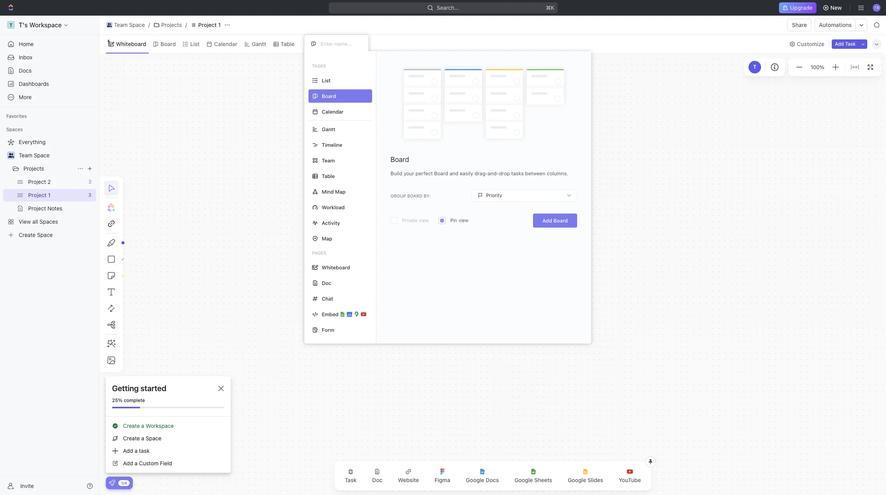Task type: vqa. For each thing, say whether or not it's contained in the screenshot.
HOME link
yes



Task type: describe. For each thing, give the bounding box(es) containing it.
a for space
[[141, 435, 144, 442]]

google slides
[[568, 477, 604, 484]]

google docs button
[[460, 464, 505, 488]]

add board
[[543, 218, 568, 224]]

easily
[[460, 170, 473, 177]]

team space inside sidebar "navigation"
[[19, 152, 50, 159]]

t
[[754, 64, 757, 70]]

dashboards link
[[3, 78, 96, 90]]

drop
[[499, 170, 510, 177]]

add for add task
[[835, 41, 844, 47]]

0 horizontal spatial map
[[322, 235, 332, 242]]

favorites
[[6, 113, 27, 119]]

favorites button
[[3, 112, 30, 121]]

1 horizontal spatial task
[[846, 41, 856, 47]]

build
[[391, 170, 403, 177]]

pin view
[[451, 218, 469, 224]]

team inside tree
[[19, 152, 32, 159]]

100%
[[811, 64, 825, 70]]

drag-
[[475, 170, 488, 177]]

view button
[[304, 35, 330, 53]]

embed
[[322, 311, 339, 317]]

view for private view
[[419, 218, 429, 224]]

sidebar navigation
[[0, 16, 100, 495]]

google slides button
[[562, 464, 610, 488]]

project 1
[[198, 21, 221, 28]]

1 horizontal spatial table
[[322, 173, 335, 179]]

home
[[19, 41, 34, 47]]

25% complete
[[112, 398, 145, 404]]

website
[[398, 477, 419, 484]]

pin
[[451, 218, 457, 224]]

create a workspace
[[123, 423, 174, 429]]

2 horizontal spatial space
[[146, 435, 162, 442]]

upgrade
[[791, 4, 813, 11]]

activity
[[322, 220, 340, 226]]

priority button
[[472, 190, 577, 202]]

google for google sheets
[[515, 477, 533, 484]]

customize
[[797, 40, 825, 47]]

docs link
[[3, 64, 96, 77]]

share button
[[788, 19, 812, 31]]

gantt link
[[250, 38, 266, 49]]

spaces
[[6, 127, 23, 132]]

group
[[391, 193, 406, 198]]

google for google docs
[[466, 477, 485, 484]]

onboarding checklist button image
[[109, 480, 115, 486]]

invite
[[20, 483, 34, 489]]

upgrade link
[[780, 2, 817, 13]]

1 vertical spatial task
[[345, 477, 357, 484]]

task button
[[339, 464, 363, 488]]

add a task
[[123, 448, 150, 454]]

Enter name... field
[[320, 40, 362, 47]]

getting
[[112, 384, 139, 393]]

home link
[[3, 38, 96, 50]]

sheets
[[535, 477, 552, 484]]

add a custom field
[[123, 460, 172, 467]]

doc button
[[366, 464, 389, 488]]

customize button
[[787, 38, 827, 49]]

1 horizontal spatial space
[[129, 21, 145, 28]]

by:
[[424, 193, 431, 198]]

field
[[160, 460, 172, 467]]

google docs
[[466, 477, 499, 484]]

0 vertical spatial team space link
[[104, 20, 147, 30]]

1 / from the left
[[148, 21, 150, 28]]

between
[[525, 170, 546, 177]]

task
[[139, 448, 150, 454]]

figma
[[435, 477, 451, 484]]

onboarding checklist button element
[[109, 480, 115, 486]]

1 vertical spatial list
[[322, 77, 331, 83]]

⌘k
[[546, 4, 555, 11]]

whiteboard inside whiteboard "link"
[[116, 40, 146, 47]]

and
[[450, 170, 459, 177]]

1 horizontal spatial team
[[114, 21, 128, 28]]

user group image
[[8, 153, 14, 158]]

team space link inside sidebar "navigation"
[[19, 149, 95, 162]]

columns.
[[547, 170, 568, 177]]

figma button
[[429, 464, 457, 488]]

create a space
[[123, 435, 162, 442]]

add task button
[[832, 39, 859, 49]]

tasks
[[512, 170, 524, 177]]

project
[[198, 21, 217, 28]]

board
[[407, 193, 423, 198]]

doc inside doc button
[[372, 477, 383, 484]]

tasks
[[312, 63, 326, 68]]



Task type: locate. For each thing, give the bounding box(es) containing it.
1 view from the left
[[419, 218, 429, 224]]

chat
[[322, 296, 333, 302]]

workload
[[322, 204, 345, 210]]

add task
[[835, 41, 856, 47]]

2 / from the left
[[185, 21, 187, 28]]

mind map
[[322, 189, 346, 195]]

youtube
[[619, 477, 641, 484]]

1 horizontal spatial gantt
[[322, 126, 335, 132]]

whiteboard link
[[114, 38, 146, 49]]

table right gantt link
[[281, 40, 295, 47]]

whiteboard
[[116, 40, 146, 47], [322, 264, 350, 271]]

task down automations button
[[846, 41, 856, 47]]

space right user group icon
[[34, 152, 50, 159]]

board
[[161, 40, 176, 47], [391, 156, 409, 164], [434, 170, 448, 177], [554, 218, 568, 224]]

2 vertical spatial space
[[146, 435, 162, 442]]

0 horizontal spatial space
[[34, 152, 50, 159]]

view right pin
[[459, 218, 469, 224]]

gantt
[[252, 40, 266, 47], [322, 126, 335, 132]]

new button
[[820, 2, 847, 14]]

dashboards
[[19, 80, 49, 87]]

form
[[322, 327, 334, 333]]

perfect
[[416, 170, 433, 177]]

add for add a task
[[123, 448, 133, 454]]

started
[[141, 384, 166, 393]]

add down priority dropdown button
[[543, 218, 552, 224]]

add inside add task button
[[835, 41, 844, 47]]

1 horizontal spatial calendar
[[322, 108, 344, 115]]

add for add board
[[543, 218, 552, 224]]

and-
[[488, 170, 499, 177]]

1 create from the top
[[123, 423, 140, 429]]

team space
[[114, 21, 145, 28], [19, 152, 50, 159]]

doc up chat
[[322, 280, 332, 286]]

0 horizontal spatial projects link
[[23, 163, 74, 175]]

0 vertical spatial doc
[[322, 280, 332, 286]]

inbox
[[19, 54, 32, 61]]

timeline
[[322, 142, 342, 148]]

priority
[[486, 193, 502, 199]]

0 horizontal spatial team space
[[19, 152, 50, 159]]

0 horizontal spatial team
[[19, 152, 32, 159]]

private
[[402, 218, 418, 224]]

create
[[123, 423, 140, 429], [123, 435, 140, 442]]

0 vertical spatial docs
[[19, 67, 32, 74]]

1 vertical spatial create
[[123, 435, 140, 442]]

team right user group icon
[[19, 152, 32, 159]]

space down the 'create a workspace'
[[146, 435, 162, 442]]

0 vertical spatial task
[[846, 41, 856, 47]]

1 vertical spatial projects link
[[23, 163, 74, 175]]

0 vertical spatial gantt
[[252, 40, 266, 47]]

1 vertical spatial team space
[[19, 152, 50, 159]]

a up create a space
[[141, 423, 144, 429]]

1 vertical spatial gantt
[[322, 126, 335, 132]]

view right the private
[[419, 218, 429, 224]]

a left task
[[135, 448, 138, 454]]

user group image
[[107, 23, 112, 27]]

calendar up timeline
[[322, 108, 344, 115]]

team space up whiteboard "link" at the left of the page
[[114, 21, 145, 28]]

add
[[835, 41, 844, 47], [543, 218, 552, 224], [123, 448, 133, 454], [123, 460, 133, 467]]

2 horizontal spatial team
[[322, 157, 335, 164]]

1 vertical spatial calendar
[[322, 108, 344, 115]]

0 vertical spatial create
[[123, 423, 140, 429]]

1 horizontal spatial team space link
[[104, 20, 147, 30]]

google right figma
[[466, 477, 485, 484]]

0 horizontal spatial team space link
[[19, 149, 95, 162]]

2 google from the left
[[515, 477, 533, 484]]

table up mind
[[322, 173, 335, 179]]

1 horizontal spatial doc
[[372, 477, 383, 484]]

doc
[[322, 280, 332, 286], [372, 477, 383, 484]]

automations
[[819, 21, 852, 28]]

docs
[[19, 67, 32, 74], [486, 477, 499, 484]]

map right mind
[[335, 189, 346, 195]]

google left sheets
[[515, 477, 533, 484]]

0 vertical spatial projects
[[161, 21, 182, 28]]

1 horizontal spatial team space
[[114, 21, 145, 28]]

close image
[[218, 386, 224, 391]]

0 vertical spatial projects link
[[152, 20, 184, 30]]

view for pin view
[[459, 218, 469, 224]]

1 horizontal spatial projects link
[[152, 20, 184, 30]]

1 horizontal spatial projects
[[161, 21, 182, 28]]

0 vertical spatial map
[[335, 189, 346, 195]]

automations button
[[816, 19, 856, 31]]

pages
[[312, 250, 326, 256]]

create up create a space
[[123, 423, 140, 429]]

projects
[[161, 21, 182, 28], [23, 165, 44, 172]]

list down tasks
[[322, 77, 331, 83]]

1 horizontal spatial /
[[185, 21, 187, 28]]

a for workspace
[[141, 423, 144, 429]]

/
[[148, 21, 150, 28], [185, 21, 187, 28]]

slides
[[588, 477, 604, 484]]

docs inside "link"
[[19, 67, 32, 74]]

mind
[[322, 189, 334, 195]]

0 horizontal spatial docs
[[19, 67, 32, 74]]

board link
[[159, 38, 176, 49]]

0 horizontal spatial view
[[419, 218, 429, 224]]

1 vertical spatial space
[[34, 152, 50, 159]]

view button
[[304, 38, 330, 49]]

0 vertical spatial list
[[190, 40, 200, 47]]

website button
[[392, 464, 425, 488]]

0 horizontal spatial whiteboard
[[116, 40, 146, 47]]

0 vertical spatial space
[[129, 21, 145, 28]]

map
[[335, 189, 346, 195], [322, 235, 332, 242]]

add left task
[[123, 448, 133, 454]]

complete
[[124, 398, 145, 404]]

tree containing team space
[[3, 136, 96, 241]]

calendar
[[214, 40, 237, 47], [322, 108, 344, 115]]

0 vertical spatial calendar
[[214, 40, 237, 47]]

add down automations button
[[835, 41, 844, 47]]

team down timeline
[[322, 157, 335, 164]]

0 horizontal spatial /
[[148, 21, 150, 28]]

create up 'add a task'
[[123, 435, 140, 442]]

1 horizontal spatial map
[[335, 189, 346, 195]]

0 vertical spatial whiteboard
[[116, 40, 146, 47]]

gantt left table link
[[252, 40, 266, 47]]

list link
[[189, 38, 200, 49]]

whiteboard down pages
[[322, 264, 350, 271]]

doc right task button
[[372, 477, 383, 484]]

0 vertical spatial team space
[[114, 21, 145, 28]]

1/4
[[121, 481, 127, 485]]

1 horizontal spatial whiteboard
[[322, 264, 350, 271]]

google sheets
[[515, 477, 552, 484]]

0 horizontal spatial table
[[281, 40, 295, 47]]

0 horizontal spatial task
[[345, 477, 357, 484]]

0 horizontal spatial calendar
[[214, 40, 237, 47]]

space inside tree
[[34, 152, 50, 159]]

add for add a custom field
[[123, 460, 133, 467]]

0 horizontal spatial google
[[466, 477, 485, 484]]

a for task
[[135, 448, 138, 454]]

1 vertical spatial team space link
[[19, 149, 95, 162]]

1 vertical spatial docs
[[486, 477, 499, 484]]

a down 'add a task'
[[135, 460, 138, 467]]

1 horizontal spatial list
[[322, 77, 331, 83]]

0 horizontal spatial gantt
[[252, 40, 266, 47]]

create for create a workspace
[[123, 423, 140, 429]]

custom
[[139, 460, 159, 467]]

getting started
[[112, 384, 166, 393]]

2 view from the left
[[459, 218, 469, 224]]

projects inside sidebar "navigation"
[[23, 165, 44, 172]]

add down 'add a task'
[[123, 460, 133, 467]]

search...
[[437, 4, 459, 11]]

list down project 1 link
[[190, 40, 200, 47]]

1 vertical spatial doc
[[372, 477, 383, 484]]

1 horizontal spatial google
[[515, 477, 533, 484]]

google sheets button
[[508, 464, 559, 488]]

google left slides
[[568, 477, 586, 484]]

table
[[281, 40, 295, 47], [322, 173, 335, 179]]

0 horizontal spatial doc
[[322, 280, 332, 286]]

3 google from the left
[[568, 477, 586, 484]]

1
[[218, 21, 221, 28]]

group board by:
[[391, 193, 431, 198]]

map down activity
[[322, 235, 332, 242]]

tree
[[3, 136, 96, 241]]

a up task
[[141, 435, 144, 442]]

private view
[[402, 218, 429, 224]]

tree inside sidebar "navigation"
[[3, 136, 96, 241]]

0 vertical spatial table
[[281, 40, 295, 47]]

a for custom
[[135, 460, 138, 467]]

inbox link
[[3, 51, 96, 64]]

1 vertical spatial map
[[322, 235, 332, 242]]

0 horizontal spatial list
[[190, 40, 200, 47]]

1 horizontal spatial docs
[[486, 477, 499, 484]]

team space right user group icon
[[19, 152, 50, 159]]

1 google from the left
[[466, 477, 485, 484]]

space up whiteboard "link" at the left of the page
[[129, 21, 145, 28]]

table link
[[279, 38, 295, 49]]

build your perfect board and easily drag-and-drop tasks between columns.
[[391, 170, 568, 177]]

1 vertical spatial table
[[322, 173, 335, 179]]

workspace
[[146, 423, 174, 429]]

0 horizontal spatial projects
[[23, 165, 44, 172]]

1 horizontal spatial view
[[459, 218, 469, 224]]

1 vertical spatial projects
[[23, 165, 44, 172]]

1 vertical spatial whiteboard
[[322, 264, 350, 271]]

list
[[190, 40, 200, 47], [322, 77, 331, 83]]

your
[[404, 170, 414, 177]]

calendar link
[[213, 38, 237, 49]]

task left doc button
[[345, 477, 357, 484]]

whiteboard left board link
[[116, 40, 146, 47]]

docs inside button
[[486, 477, 499, 484]]

share
[[792, 21, 807, 28]]

new
[[831, 4, 842, 11]]

task
[[846, 41, 856, 47], [345, 477, 357, 484]]

100% button
[[810, 62, 826, 72]]

2 horizontal spatial google
[[568, 477, 586, 484]]

calendar down 1
[[214, 40, 237, 47]]

a
[[141, 423, 144, 429], [141, 435, 144, 442], [135, 448, 138, 454], [135, 460, 138, 467]]

create for create a space
[[123, 435, 140, 442]]

gantt up timeline
[[322, 126, 335, 132]]

team right user group image
[[114, 21, 128, 28]]

25%
[[112, 398, 123, 404]]

view
[[315, 40, 327, 47]]

google for google slides
[[568, 477, 586, 484]]

2 create from the top
[[123, 435, 140, 442]]

youtube button
[[613, 464, 647, 488]]



